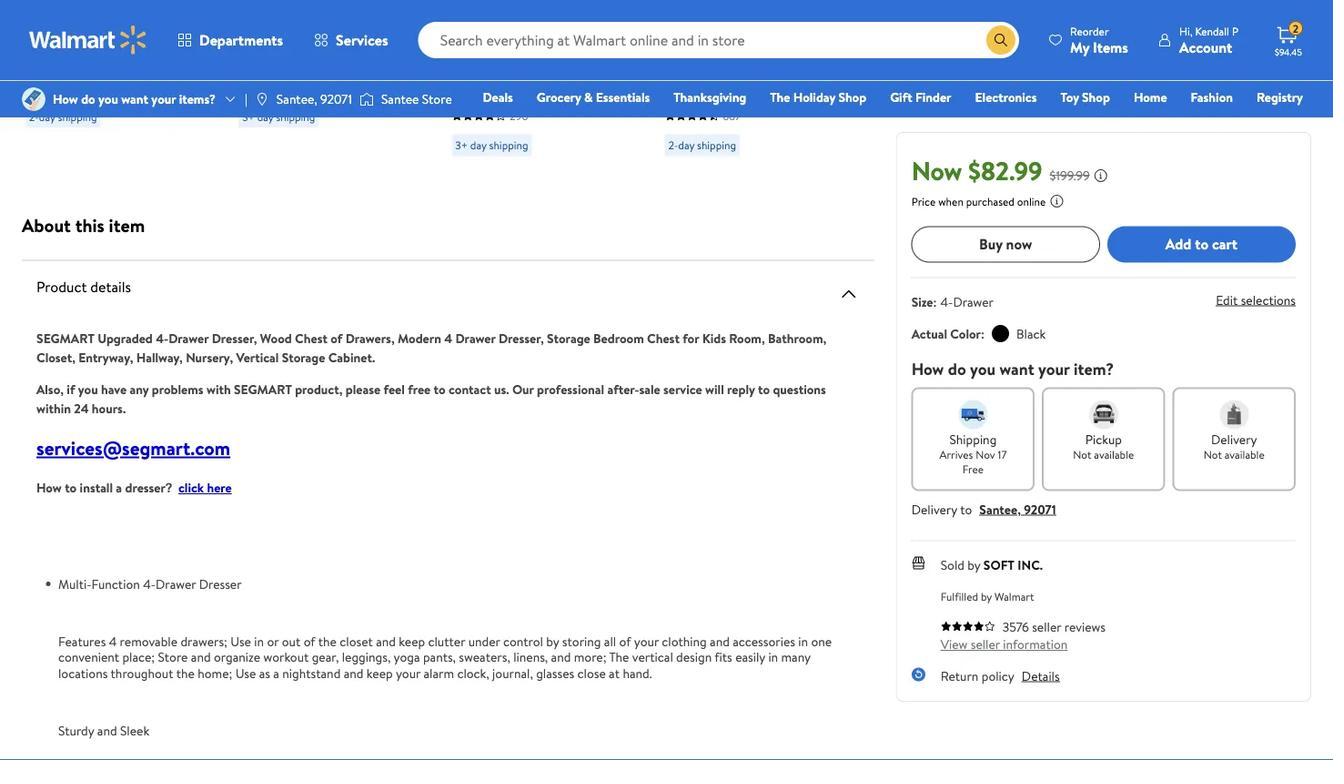 Task type: locate. For each thing, give the bounding box(es) containing it.
us.
[[494, 380, 509, 398]]

shipping down 'santee, 92071' at the left of page
[[276, 109, 315, 125]]

how to install a dresser？ click here
[[36, 479, 232, 496]]

want for items?
[[121, 90, 148, 108]]

feel
[[384, 380, 405, 398]]

1 vertical spatial drawers,
[[346, 329, 395, 347]]

for left adult
[[116, 72, 135, 92]]

store inside features 4 removable drawers; use in or out of the closet and keep clutter under control by storing all of your clothing and accessories in one convenient place; store and organize workout gear, leggings, yoga pants, sweaters, linens, and more; the vertical design fits easily in many locations throughout the home; use as a nightstand and keep your alarm clock, journal, glasses close at hand.
[[158, 648, 188, 666]]

bedroom right |
[[261, 92, 319, 112]]

0 horizontal spatial store
[[158, 648, 188, 666]]

3 product group from the left
[[452, 0, 625, 182]]

santee, 92071
[[277, 90, 352, 108]]

storage up grocery
[[521, 61, 571, 81]]

bedroom down grocery & essentials
[[562, 141, 620, 161]]

not inside delivery not available
[[1204, 447, 1223, 462]]

dresser, up leather
[[25, 32, 77, 52]]

segmart up the closet,
[[36, 329, 95, 347]]

2 horizontal spatial you
[[970, 357, 996, 380]]

2 from from the left
[[712, 9, 739, 26]]

by right fulfilled
[[981, 588, 992, 604]]

drawer up color
[[953, 292, 994, 310]]

2 – from the left
[[780, 9, 787, 26]]

1 horizontal spatial 4
[[444, 329, 453, 347]]

the
[[318, 632, 337, 650], [176, 664, 195, 682]]

with up how do you want your items?
[[126, 52, 153, 72]]

home
[[1134, 88, 1168, 106]]

use left the as
[[235, 664, 256, 682]]

with up "deals"
[[491, 61, 518, 81]]

bedroom down $69.89
[[526, 41, 584, 61]]

online
[[1018, 193, 1046, 209]]

0 vertical spatial 92071
[[321, 90, 352, 108]]

dresser, up our
[[499, 329, 544, 347]]

delivery
[[1212, 430, 1258, 448], [912, 500, 958, 518]]

seller for view
[[971, 635, 1000, 653]]

0 horizontal spatial a
[[116, 479, 122, 496]]

hi,
[[1180, 23, 1193, 39]]

0 horizontal spatial :
[[934, 292, 937, 310]]

available down intent image for pickup
[[1095, 447, 1135, 462]]

use left or
[[231, 632, 251, 650]]

the right more; at bottom left
[[609, 648, 629, 666]]

how left install
[[36, 479, 62, 496]]

dressers left 795
[[25, 92, 80, 112]]

reorder
[[1071, 23, 1109, 39]]

2 options from the left
[[665, 9, 709, 26]]

vertical down nightstand
[[665, 101, 713, 121]]

0 vertical spatial how
[[53, 90, 78, 108]]

kids
[[703, 329, 726, 347]]

1 vertical spatial living
[[452, 161, 489, 181]]

sold by soft inc.
[[941, 556, 1043, 574]]

as
[[259, 664, 270, 682]]

Search search field
[[418, 22, 1020, 58]]

to down free
[[961, 500, 973, 518]]

storage inside "homfa 6 drawer double dresser white, wood storage cabinet for living room, chest of drawers for bedroom"
[[239, 52, 288, 72]]

0 vertical spatial :
[[934, 292, 937, 310]]

vertical
[[633, 648, 673, 666]]

do right leather
[[81, 90, 95, 108]]

you right if
[[78, 380, 98, 398]]

1 horizontal spatial living
[[452, 161, 489, 181]]

1 vertical spatial 3+ day shipping
[[455, 138, 528, 153]]

living
[[366, 52, 403, 72], [452, 161, 489, 181]]

3+ day shipping up room
[[455, 138, 528, 153]]

a inside features 4 removable drawers; use in or out of the closet and keep clutter under control by storing all of your clothing and accessories in one convenient place; store and organize workout gear, leggings, yoga pants, sweaters, linens, and more; the vertical design fits easily in many locations throughout the home; use as a nightstand and keep your alarm clock, journal, glasses close at hand.
[[273, 664, 279, 682]]

you for how do you want your item?
[[970, 357, 996, 380]]

want left item?
[[1000, 357, 1035, 380]]

of right 9
[[121, 32, 135, 52]]

drawers inside the dresser for bedroom tv stand with storage entertainment center dresser with 5 fabric drawers with open storage shelf for bedroom living room hallway
[[452, 121, 504, 141]]

0 vertical spatial delivery
[[1212, 430, 1258, 448]]

2 vertical spatial by
[[546, 632, 559, 650]]

fulfilled
[[941, 588, 979, 604]]

for down options from $69.89 – $94.89
[[504, 41, 522, 61]]

0 vertical spatial the
[[318, 632, 337, 650]]

0 horizontal spatial dresser,
[[25, 32, 77, 52]]

options from $69.89 – $94.89
[[452, 9, 616, 26]]

2 product group from the left
[[239, 0, 412, 182]]

available inside delivery not available
[[1225, 447, 1265, 462]]

available inside pickup not available
[[1095, 447, 1135, 462]]

seller
[[1032, 617, 1062, 635], [971, 635, 1000, 653]]

drawers, up "cabinet."
[[346, 329, 395, 347]]

have
[[101, 380, 127, 398]]

by inside features 4 removable drawers; use in or out of the closet and keep clutter under control by storing all of your clothing and accessories in one convenient place; store and organize workout gear, leggings, yoga pants, sweaters, linens, and more; the vertical design fits easily in many locations throughout the home; use as a nightstand and keep your alarm clock, journal, glasses close at hand.
[[546, 632, 559, 650]]

0 vertical spatial drawers,
[[780, 61, 836, 81]]

vertical inside segmart upgraded 4-drawer dresser, wood chest of drawers, modern 4 drawer dresser, storage bedroom chest for kids room, bathroom, closet, entryway, hallway, nursery, vertical storage cabinet.
[[236, 348, 279, 366]]

electronics link
[[967, 87, 1045, 107]]

you inside "also, if you have any problems with segmart product, please feel free to contact us. our professional after-sale service will reply to questions within 24 hours."
[[78, 380, 98, 398]]

1 – from the left
[[568, 9, 575, 26]]

bedroom inside "furnulem classic nightstand with 3 drawers, fabric dresser organizer vertical storage tower, stable bedroom end table with open shelf, black oak"
[[707, 121, 766, 141]]

1 not from the left
[[1074, 447, 1092, 462]]

for
[[504, 41, 522, 61], [344, 52, 363, 72], [116, 72, 135, 92], [83, 92, 102, 112], [239, 92, 257, 112], [540, 141, 559, 161], [683, 329, 699, 347]]

1 horizontal spatial available
[[1225, 447, 1265, 462]]

1 horizontal spatial :
[[981, 325, 985, 343]]

options
[[452, 9, 496, 26], [665, 9, 709, 26]]

fabric inside reahome 9 drawers dresser, chest of drawers fabric dressers with leather finish for adult dressers for bedroom brown
[[25, 52, 64, 72]]

3576 seller reviews
[[1003, 617, 1106, 635]]

thanksgiving link
[[666, 87, 755, 107]]

0 vertical spatial black
[[773, 141, 807, 161]]

or
[[267, 632, 279, 650]]

cabinet.
[[328, 348, 375, 366]]

by left storing
[[546, 632, 559, 650]]

closet
[[340, 632, 373, 650]]

product group
[[25, 0, 199, 182], [239, 0, 412, 182], [452, 0, 625, 182], [665, 0, 838, 182]]

2 vertical spatial how
[[36, 479, 62, 496]]

1 vertical spatial a
[[273, 664, 279, 682]]

a
[[116, 479, 122, 496], [273, 664, 279, 682]]

santee, down cabinet
[[277, 90, 317, 108]]

1 horizontal spatial shop
[[1082, 88, 1110, 106]]

vertical right nursery,
[[236, 348, 279, 366]]

0 vertical spatial 2-
[[29, 109, 39, 125]]

1 horizontal spatial not
[[1204, 447, 1223, 462]]

: up the "actual"
[[934, 292, 937, 310]]

contact
[[449, 380, 491, 398]]

delivery for not
[[1212, 430, 1258, 448]]

dresser down stand
[[452, 101, 500, 121]]

0 horizontal spatial –
[[568, 9, 575, 26]]

delivery down the intent image for delivery
[[1212, 430, 1258, 448]]

not inside pickup not available
[[1074, 447, 1092, 462]]

4- right size
[[941, 292, 953, 310]]

4- for function
[[143, 575, 156, 592]]

1 vertical spatial 4-
[[156, 329, 169, 347]]

to left install
[[65, 479, 77, 496]]

0 horizontal spatial room,
[[239, 72, 280, 92]]

0 horizontal spatial open
[[538, 121, 573, 141]]

upgraded
[[98, 329, 153, 347]]

seller down "3.8862 stars out of 5, based on 3576 seller reviews" element on the bottom of page
[[971, 635, 1000, 653]]

of inside segmart upgraded 4-drawer dresser, wood chest of drawers, modern 4 drawer dresser, storage bedroom chest for kids room, bathroom, closet, entryway, hallway, nursery, vertical storage cabinet.
[[331, 329, 343, 347]]

 image
[[359, 90, 374, 108]]

with down nursery,
[[207, 380, 231, 398]]

items
[[1093, 37, 1129, 57]]

open down grocery
[[538, 121, 573, 141]]

chest
[[81, 32, 118, 52], [283, 72, 320, 92], [295, 329, 328, 347], [647, 329, 680, 347]]

0 vertical spatial 4-
[[941, 292, 953, 310]]

product group containing homfa 6 drawer double dresser white, wood storage cabinet for living room, chest of drawers for bedroom
[[239, 0, 412, 182]]

0 horizontal spatial available
[[1095, 447, 1135, 462]]

registry one debit
[[1164, 88, 1304, 132]]

to
[[1195, 234, 1209, 254], [434, 380, 446, 398], [758, 380, 770, 398], [65, 479, 77, 496], [961, 500, 973, 518]]

1 vertical spatial store
[[158, 648, 188, 666]]

from for classic
[[712, 9, 739, 26]]

1 horizontal spatial the
[[770, 88, 791, 106]]

0 horizontal spatial vertical
[[236, 348, 279, 366]]

gift finder
[[890, 88, 952, 106]]

item?
[[1074, 357, 1115, 380]]

details
[[90, 277, 131, 297]]

homfa 6 drawer double dresser white, wood storage cabinet for living room, chest of drawers for bedroom
[[239, 12, 403, 112]]

product
[[36, 277, 87, 297]]

1 vertical spatial black
[[1017, 325, 1046, 343]]

0 horizontal spatial 3+ day shipping
[[242, 109, 315, 125]]

search icon image
[[994, 33, 1009, 47]]

1 available from the left
[[1095, 447, 1135, 462]]

1 horizontal spatial fabric
[[546, 101, 584, 121]]

dresser up 887
[[707, 81, 756, 101]]

to left cart in the right top of the page
[[1195, 234, 1209, 254]]

now $82.99
[[912, 152, 1043, 188]]

1 horizontal spatial dresser,
[[212, 329, 257, 347]]

now
[[1006, 234, 1033, 254]]

0 horizontal spatial wood
[[260, 329, 292, 347]]

1 horizontal spatial room,
[[729, 329, 765, 347]]

bedroom right 795
[[106, 92, 164, 112]]

thanksgiving
[[674, 88, 747, 106]]

1 horizontal spatial  image
[[255, 92, 269, 107]]

color
[[951, 325, 981, 343]]

0 vertical spatial by
[[968, 556, 981, 574]]

drawers, inside segmart upgraded 4-drawer dresser, wood chest of drawers, modern 4 drawer dresser, storage bedroom chest for kids room, bathroom, closet, entryway, hallway, nursery, vertical storage cabinet.
[[346, 329, 395, 347]]

services@segmart.com
[[36, 435, 230, 461]]

how down the "actual"
[[912, 357, 944, 380]]

with inside "also, if you have any problems with segmart product, please feel free to contact us. our professional after-sale service will reply to questions within 24 hours."
[[207, 380, 231, 398]]

storage inside "furnulem classic nightstand with 3 drawers, fabric dresser organizer vertical storage tower, stable bedroom end table with open shelf, black oak"
[[717, 101, 766, 121]]

store right "santee"
[[422, 90, 452, 108]]

0 vertical spatial 4
[[444, 329, 453, 347]]

store right place; on the bottom left of page
[[158, 648, 188, 666]]

open left shelf,
[[695, 141, 731, 161]]

all
[[604, 632, 616, 650]]

and left easily
[[710, 632, 730, 650]]

want for item?
[[1000, 357, 1035, 380]]

2 horizontal spatial dresser,
[[499, 329, 544, 347]]

room,
[[239, 72, 280, 92], [729, 329, 765, 347]]

of inside reahome 9 drawers dresser, chest of drawers fabric dressers with leather finish for adult dressers for bedroom brown
[[121, 32, 135, 52]]

: down size : 4-drawer at the right top of the page
[[981, 325, 985, 343]]

0 horizontal spatial in
[[254, 632, 264, 650]]

1 vertical spatial 92071
[[1024, 500, 1057, 518]]

questions
[[773, 380, 826, 398]]

one
[[1164, 114, 1191, 132]]

sturdy and sleek
[[58, 721, 149, 739]]

1 horizontal spatial 3+
[[455, 138, 468, 153]]

storage left shelf
[[452, 141, 501, 161]]

1 horizontal spatial seller
[[1032, 617, 1062, 635]]

$69.89
[[529, 9, 565, 26]]

details button
[[1022, 667, 1060, 684]]

dresser,
[[25, 32, 77, 52], [212, 329, 257, 347], [499, 329, 544, 347]]

drawer right 6
[[297, 12, 343, 32]]

and left more; at bottom left
[[551, 648, 571, 666]]

0 horizontal spatial do
[[81, 90, 95, 108]]

2-day shipping
[[29, 109, 97, 125], [669, 138, 736, 153]]

1 vertical spatial 2-day shipping
[[669, 138, 736, 153]]

function
[[92, 575, 140, 592]]

0 vertical spatial want
[[121, 90, 148, 108]]

the down 3
[[770, 88, 791, 106]]

1 horizontal spatial santee,
[[980, 500, 1021, 518]]

4- for :
[[941, 292, 953, 310]]

this
[[75, 212, 105, 238]]

2 not from the left
[[1204, 447, 1223, 462]]

drawers;
[[181, 632, 228, 650]]

1 vertical spatial :
[[981, 325, 985, 343]]

cabinet
[[291, 52, 341, 72]]

delivery inside delivery not available
[[1212, 430, 1258, 448]]

0 vertical spatial 3+
[[242, 109, 255, 125]]

4- inside segmart upgraded 4-drawer dresser, wood chest of drawers, modern 4 drawer dresser, storage bedroom chest for kids room, bathroom, closet, entryway, hallway, nursery, vertical storage cabinet.
[[156, 329, 169, 347]]

home link
[[1126, 87, 1176, 107]]

 image for santee, 92071
[[255, 92, 269, 107]]

2 available from the left
[[1225, 447, 1265, 462]]

santee
[[381, 90, 419, 108]]

0 horizontal spatial living
[[366, 52, 403, 72]]

0 horizontal spatial 2-day shipping
[[29, 109, 97, 125]]

1 horizontal spatial 2-day shipping
[[669, 138, 736, 153]]

1 horizontal spatial from
[[712, 9, 739, 26]]

92071 right the 84
[[321, 90, 352, 108]]

$199.99
[[1050, 166, 1090, 184]]

black left oak
[[773, 141, 807, 161]]

3+ day shipping down |
[[242, 109, 315, 125]]

dresser, up nursery,
[[212, 329, 257, 347]]

from left $37.89
[[712, 9, 739, 26]]

1 horizontal spatial 2-
[[669, 138, 678, 153]]

– right $37.89
[[780, 9, 787, 26]]

segmart inside "also, if you have any problems with segmart product, please feel free to contact us. our professional after-sale service will reply to questions within 24 hours."
[[234, 380, 292, 398]]

with left 3
[[738, 61, 765, 81]]

shelf,
[[734, 141, 769, 161]]

1 horizontal spatial do
[[948, 357, 966, 380]]

wood inside segmart upgraded 4-drawer dresser, wood chest of drawers, modern 4 drawer dresser, storage bedroom chest for kids room, bathroom, closet, entryway, hallway, nursery, vertical storage cabinet.
[[260, 329, 292, 347]]

room, inside segmart upgraded 4-drawer dresser, wood chest of drawers, modern 4 drawer dresser, storage bedroom chest for kids room, bathroom, closet, entryway, hallway, nursery, vertical storage cabinet.
[[729, 329, 765, 347]]

reorder my items
[[1071, 23, 1129, 57]]

1 product group from the left
[[25, 0, 199, 182]]

chest up "finish"
[[81, 32, 118, 52]]

0 horizontal spatial fabric
[[25, 52, 64, 72]]

dresser inside "homfa 6 drawer double dresser white, wood storage cabinet for living room, chest of drawers for bedroom"
[[239, 32, 287, 52]]

0 horizontal spatial 4
[[109, 632, 117, 650]]

a right install
[[116, 479, 122, 496]]

not for delivery
[[1204, 447, 1223, 462]]

 image right |
[[255, 92, 269, 107]]

your
[[151, 90, 176, 108], [1039, 357, 1070, 380], [634, 632, 659, 650], [396, 664, 421, 682]]

2 horizontal spatial fabric
[[665, 81, 704, 101]]

furnulem classic nightstand with 3 drawers, fabric dresser organizer vertical storage tower, stable bedroom end table with open shelf, black oak
[[665, 41, 836, 161]]

0 horizontal spatial delivery
[[912, 500, 958, 518]]

product details image
[[838, 283, 860, 305]]

with inside reahome 9 drawers dresser, chest of drawers fabric dressers with leather finish for adult dressers for bedroom brown
[[126, 52, 153, 72]]

in left or
[[254, 632, 264, 650]]

1 vertical spatial use
[[235, 664, 256, 682]]

drawer for segmart upgraded 4-drawer dresser, wood chest of drawers, modern 4 drawer dresser, storage bedroom chest for kids room, bathroom, closet, entryway, hallway, nursery, vertical storage cabinet.
[[169, 329, 209, 347]]

1 options from the left
[[452, 9, 496, 26]]

debit
[[1194, 114, 1226, 132]]

entryway,
[[79, 348, 133, 366]]

from left $69.89
[[499, 9, 526, 26]]

want right "finish"
[[121, 90, 148, 108]]

chest down white,
[[283, 72, 320, 92]]

1 vertical spatial delivery
[[912, 500, 958, 518]]

walmart image
[[29, 25, 147, 55]]

hallway
[[533, 161, 582, 181]]

with
[[126, 52, 153, 72], [491, 61, 518, 81], [738, 61, 765, 81], [504, 101, 531, 121], [508, 121, 535, 141], [665, 141, 692, 161], [207, 380, 231, 398]]

to inside the add to cart button
[[1195, 234, 1209, 254]]

many
[[782, 648, 811, 666]]

2 shop from the left
[[1082, 88, 1110, 106]]

4 left place; on the bottom left of page
[[109, 632, 117, 650]]

return policy details
[[941, 667, 1060, 684]]

1 vertical spatial the
[[609, 648, 629, 666]]

of right out
[[304, 632, 315, 650]]

1 vertical spatial segmart
[[234, 380, 292, 398]]

0 vertical spatial 3+ day shipping
[[242, 109, 315, 125]]

not down intent image for pickup
[[1074, 447, 1092, 462]]

of right the 84
[[324, 72, 337, 92]]

shop right holiday
[[839, 88, 867, 106]]

0 horizontal spatial santee,
[[277, 90, 317, 108]]

 image
[[22, 87, 46, 111], [255, 92, 269, 107]]

0 horizontal spatial drawers,
[[346, 329, 395, 347]]

1 horizontal spatial delivery
[[1212, 430, 1258, 448]]

the left closet
[[318, 632, 337, 650]]

– right $69.89
[[568, 9, 575, 26]]

nov
[[976, 447, 996, 462]]

buy now button
[[912, 226, 1100, 262]]

drawers inside "homfa 6 drawer double dresser white, wood storage cabinet for living room, chest of drawers for bedroom"
[[341, 72, 393, 92]]

intent image for pickup image
[[1090, 400, 1119, 429]]

fabric down reahome
[[25, 52, 64, 72]]

gift
[[890, 88, 913, 106]]

1 vertical spatial vertical
[[236, 348, 279, 366]]

do for how do you want your items?
[[81, 90, 95, 108]]

you for also, if you have any problems with segmart product, please feel free to contact us. our professional after-sale service will reply to questions within 24 hours.
[[78, 380, 98, 398]]

0 horizontal spatial 2-
[[29, 109, 39, 125]]

finder
[[916, 88, 952, 106]]

4 product group from the left
[[665, 0, 838, 182]]

&
[[584, 88, 593, 106]]

dressers up 795
[[68, 52, 122, 72]]

– for with
[[780, 9, 787, 26]]

vertical
[[665, 101, 713, 121], [236, 348, 279, 366]]

multi-function 4-drawer dresser
[[58, 575, 242, 592]]

the holiday shop
[[770, 88, 867, 106]]

1 horizontal spatial vertical
[[665, 101, 713, 121]]

1 horizontal spatial open
[[695, 141, 731, 161]]

0 horizontal spatial you
[[78, 380, 98, 398]]

end
[[769, 121, 793, 141]]

of inside "homfa 6 drawer double dresser white, wood storage cabinet for living room, chest of drawers for bedroom"
[[324, 72, 337, 92]]

0 horizontal spatial black
[[773, 141, 807, 161]]

shop right 'toy'
[[1082, 88, 1110, 106]]

1 horizontal spatial segmart
[[234, 380, 292, 398]]

3+
[[242, 109, 255, 125], [455, 138, 468, 153]]

you left adult
[[98, 90, 118, 108]]

how for how do you want your item?
[[912, 357, 944, 380]]

bedroom up after-
[[594, 329, 644, 347]]

2-day shipping down 887
[[669, 138, 736, 153]]

drawers up adult
[[138, 32, 191, 52]]

a right the as
[[273, 664, 279, 682]]

1 vertical spatial want
[[1000, 357, 1035, 380]]

1 horizontal spatial keep
[[399, 632, 425, 650]]

item
[[109, 212, 145, 238]]

1 horizontal spatial wood
[[335, 32, 372, 52]]

registry link
[[1249, 87, 1312, 107]]

options for dresser for bedroom tv stand with storage entertainment center dresser with 5 fabric drawers with open storage shelf for bedroom living room hallway
[[452, 9, 496, 26]]

0 vertical spatial a
[[116, 479, 122, 496]]

1 vertical spatial how
[[912, 357, 944, 380]]

1 vertical spatial 4
[[109, 632, 117, 650]]

1 vertical spatial wood
[[260, 329, 292, 347]]

room, right kids
[[729, 329, 765, 347]]

bedroom down thanksgiving link
[[707, 121, 766, 141]]

1 horizontal spatial you
[[98, 90, 118, 108]]

room, left the 84
[[239, 72, 280, 92]]

homfa
[[239, 12, 282, 32]]

4- up 'hallway,' at top
[[156, 329, 169, 347]]

0 vertical spatial santee,
[[277, 90, 317, 108]]

dresser left white,
[[239, 32, 287, 52]]

bedroom inside segmart upgraded 4-drawer dresser, wood chest of drawers, modern 4 drawer dresser, storage bedroom chest for kids room, bathroom, closet, entryway, hallway, nursery, vertical storage cabinet.
[[594, 329, 644, 347]]

1 horizontal spatial options
[[665, 9, 709, 26]]

adult
[[139, 72, 173, 92]]

hi, kendall p account
[[1180, 23, 1239, 57]]

1 vertical spatial dressers
[[25, 92, 80, 112]]

you down color
[[970, 357, 996, 380]]

1 from from the left
[[499, 9, 526, 26]]

please
[[346, 380, 381, 398]]

alarm
[[424, 664, 454, 682]]



Task type: vqa. For each thing, say whether or not it's contained in the screenshot.
1st Options from right
yes



Task type: describe. For each thing, give the bounding box(es) containing it.
inc.
[[1018, 556, 1043, 574]]

1 horizontal spatial in
[[769, 648, 778, 666]]

glasses
[[536, 664, 575, 682]]

bedroom inside "homfa 6 drawer double dresser white, wood storage cabinet for living room, chest of drawers for bedroom"
[[261, 92, 319, 112]]

organize
[[214, 648, 260, 666]]

6
[[285, 12, 293, 32]]

shipping down 795
[[58, 109, 97, 125]]

drawer for multi-function 4-drawer dresser
[[156, 575, 196, 592]]

and down closet
[[344, 664, 364, 682]]

3576
[[1003, 617, 1029, 635]]

1 horizontal spatial 3+ day shipping
[[455, 138, 528, 153]]

options for furnulem classic nightstand with 3 drawers, fabric dresser organizer vertical storage tower, stable bedroom end table with open shelf, black oak
[[665, 9, 709, 26]]

organizer
[[759, 81, 821, 101]]

intent image for shipping image
[[959, 400, 988, 429]]

accessories
[[733, 632, 796, 650]]

place;
[[122, 648, 155, 666]]

open inside the dresser for bedroom tv stand with storage entertainment center dresser with 5 fabric drawers with open storage shelf for bedroom living room hallway
[[538, 121, 573, 141]]

pickup not available
[[1074, 430, 1135, 462]]

gift finder link
[[882, 87, 960, 107]]

stable
[[665, 121, 704, 141]]

black inside "furnulem classic nightstand with 3 drawers, fabric dresser organizer vertical storage tower, stable bedroom end table with open shelf, black oak"
[[773, 141, 807, 161]]

0 vertical spatial the
[[770, 88, 791, 106]]

soft
[[984, 556, 1015, 574]]

by for fulfilled
[[981, 588, 992, 604]]

not for pickup
[[1074, 447, 1092, 462]]

your left the alarm
[[396, 664, 421, 682]]

arrives
[[940, 447, 973, 462]]

24
[[74, 399, 89, 417]]

drawer inside "homfa 6 drawer double dresser white, wood storage cabinet for living room, chest of drawers for bedroom"
[[297, 12, 343, 32]]

drawer up contact
[[456, 329, 496, 347]]

shelf
[[505, 141, 537, 161]]

chest up product,
[[295, 329, 328, 347]]

click here link
[[178, 479, 232, 496]]

within
[[36, 399, 71, 417]]

add to cart
[[1166, 234, 1238, 254]]

living inside "homfa 6 drawer double dresser white, wood storage cabinet for living room, chest of drawers for bedroom"
[[366, 52, 403, 72]]

price when purchased online
[[912, 193, 1046, 209]]

dresser, inside reahome 9 drawers dresser, chest of drawers fabric dressers with leather finish for adult dressers for bedroom brown
[[25, 32, 77, 52]]

by for sold
[[968, 556, 981, 574]]

1 vertical spatial santee,
[[980, 500, 1021, 518]]

also,
[[36, 380, 64, 398]]

1 vertical spatial 2-
[[669, 138, 678, 153]]

you for how do you want your items?
[[98, 90, 118, 108]]

sweaters,
[[459, 648, 511, 666]]

learn more about strikethrough prices image
[[1094, 168, 1108, 182]]

dresser up drawers;
[[199, 575, 242, 592]]

3.8862 stars out of 5, based on 3576 seller reviews element
[[941, 620, 996, 631]]

pickup
[[1086, 430, 1122, 448]]

modern
[[398, 329, 441, 347]]

santee store
[[381, 90, 452, 108]]

more;
[[574, 648, 607, 666]]

drawer for size : 4-drawer
[[953, 292, 994, 310]]

add to cart button
[[1108, 226, 1296, 262]]

open inside "furnulem classic nightstand with 3 drawers, fabric dresser organizer vertical storage tower, stable bedroom end table with open shelf, black oak"
[[695, 141, 731, 161]]

dresser up entertainment
[[452, 41, 500, 61]]

product group containing furnulem classic nightstand with 3 drawers, fabric dresser organizer vertical storage tower, stable bedroom end table with open shelf, black oak
[[665, 0, 838, 182]]

service
[[664, 380, 703, 398]]

1 horizontal spatial 92071
[[1024, 500, 1057, 518]]

room, inside "homfa 6 drawer double dresser white, wood storage cabinet for living room, chest of drawers for bedroom"
[[239, 72, 280, 92]]

1 horizontal spatial store
[[422, 90, 452, 108]]

product,
[[295, 380, 343, 398]]

for right items?
[[239, 92, 257, 112]]

your left items?
[[151, 90, 176, 108]]

home;
[[198, 664, 232, 682]]

for right leather
[[83, 92, 102, 112]]

available for pickup
[[1095, 447, 1135, 462]]

convenient
[[58, 648, 119, 666]]

control
[[503, 632, 543, 650]]

4- for upgraded
[[156, 329, 169, 347]]

holiday
[[794, 88, 836, 106]]

sale
[[639, 380, 661, 398]]

out
[[282, 632, 301, 650]]

grocery & essentials
[[537, 88, 650, 106]]

to right free
[[434, 380, 446, 398]]

services button
[[299, 18, 404, 62]]

to right reply
[[758, 380, 770, 398]]

and right closet
[[376, 632, 396, 650]]

shipping up room
[[489, 138, 528, 153]]

the inside features 4 removable drawers; use in or out of the closet and keep clutter under control by storing all of your clothing and accessories in one convenient place; store and organize workout gear, leggings, yoga pants, sweaters, linens, and more; the vertical design fits easily in many locations throughout the home; use as a nightstand and keep your alarm clock, journal, glasses close at hand.
[[609, 648, 629, 666]]

available for delivery
[[1225, 447, 1265, 462]]

walmart+
[[1249, 114, 1304, 132]]

0 vertical spatial dressers
[[68, 52, 122, 72]]

shipping down 887
[[697, 138, 736, 153]]

drawers right 9
[[112, 12, 164, 32]]

storage up product,
[[282, 348, 325, 366]]

from for for
[[499, 9, 526, 26]]

delivery not available
[[1204, 430, 1265, 462]]

brown
[[25, 112, 66, 132]]

storage up professional
[[547, 329, 591, 347]]

edit selections button
[[1216, 291, 1296, 309]]

vertical inside "furnulem classic nightstand with 3 drawers, fabric dresser organizer vertical storage tower, stable bedroom end table with open shelf, black oak"
[[665, 101, 713, 121]]

stand
[[452, 61, 488, 81]]

dresser inside "furnulem classic nightstand with 3 drawers, fabric dresser organizer vertical storage tower, stable bedroom end table with open shelf, black oak"
[[707, 81, 756, 101]]

reahome 9 drawers dresser, chest of drawers fabric dressers with leather finish for adult dressers for bedroom brown
[[25, 12, 191, 132]]

0 vertical spatial keep
[[399, 632, 425, 650]]

bedroom inside reahome 9 drawers dresser, chest of drawers fabric dressers with leather finish for adult dressers for bedroom brown
[[106, 92, 164, 112]]

|
[[245, 90, 247, 108]]

4 inside segmart upgraded 4-drawer dresser, wood chest of drawers, modern 4 drawer dresser, storage bedroom chest for kids room, bathroom, closet, entryway, hallway, nursery, vertical storage cabinet.
[[444, 329, 453, 347]]

0 horizontal spatial keep
[[367, 664, 393, 682]]

white,
[[291, 32, 331, 52]]

fulfilled by walmart
[[941, 588, 1035, 604]]

do for how do you want your item?
[[948, 357, 966, 380]]

795
[[84, 80, 101, 95]]

hallway,
[[136, 348, 183, 366]]

segmart inside segmart upgraded 4-drawer dresser, wood chest of drawers, modern 4 drawer dresser, storage bedroom chest for kids room, bathroom, closet, entryway, hallway, nursery, vertical storage cabinet.
[[36, 329, 95, 347]]

$94.89
[[578, 9, 616, 26]]

1 vertical spatial 3+
[[455, 138, 468, 153]]

to for add to cart
[[1195, 234, 1209, 254]]

3
[[769, 61, 776, 81]]

clock,
[[457, 664, 490, 682]]

1 shop from the left
[[839, 88, 867, 106]]

with left 5
[[504, 101, 531, 121]]

journal,
[[493, 664, 533, 682]]

how for how do you want your items?
[[53, 90, 78, 108]]

legal information image
[[1050, 193, 1065, 208]]

free
[[963, 461, 984, 477]]

seller for 3576
[[1032, 617, 1062, 635]]

finish
[[77, 72, 113, 92]]

0 vertical spatial 2-day shipping
[[29, 109, 97, 125]]

your up hand.
[[634, 632, 659, 650]]

living inside the dresser for bedroom tv stand with storage entertainment center dresser with 5 fabric drawers with open storage shelf for bedroom living room hallway
[[452, 161, 489, 181]]

when
[[939, 193, 964, 209]]

887
[[723, 108, 741, 124]]

Walmart Site-Wide search field
[[418, 22, 1020, 58]]

now
[[912, 152, 963, 188]]

your left item?
[[1039, 357, 1070, 380]]

edit
[[1216, 291, 1238, 309]]

0 vertical spatial use
[[231, 632, 251, 650]]

will
[[706, 380, 724, 398]]

shipping arrives nov 17 free
[[940, 430, 1007, 477]]

chest inside "homfa 6 drawer double dresser white, wood storage cabinet for living room, chest of drawers for bedroom"
[[283, 72, 320, 92]]

of right all
[[620, 632, 631, 650]]

1 horizontal spatial black
[[1017, 325, 1046, 343]]

to for how to install a dresser？ click here
[[65, 479, 77, 496]]

to for delivery to santee, 92071
[[961, 500, 973, 518]]

– for tv
[[568, 9, 575, 26]]

1 vertical spatial the
[[176, 664, 195, 682]]

drawers, inside "furnulem classic nightstand with 3 drawers, fabric dresser organizer vertical storage tower, stable bedroom end table with open shelf, black oak"
[[780, 61, 836, 81]]

and left sleek
[[97, 721, 117, 739]]

0 horizontal spatial 3+
[[242, 109, 255, 125]]

for right shelf
[[540, 141, 559, 161]]

information
[[1003, 635, 1068, 653]]

pants,
[[423, 648, 456, 666]]

shipping
[[950, 430, 997, 448]]

intent image for delivery image
[[1220, 400, 1249, 429]]

return
[[941, 667, 979, 684]]

departments button
[[162, 18, 299, 62]]

policy
[[982, 667, 1015, 684]]

deals link
[[475, 87, 521, 107]]

with down thanksgiving
[[665, 141, 692, 161]]

for down the services
[[344, 52, 363, 72]]

nightstand
[[282, 664, 341, 682]]

fabric inside the dresser for bedroom tv stand with storage entertainment center dresser with 5 fabric drawers with open storage shelf for bedroom living room hallway
[[546, 101, 584, 121]]

services
[[336, 30, 388, 50]]

product group containing dresser for bedroom tv stand with storage entertainment center dresser with 5 fabric drawers with open storage shelf for bedroom living room hallway
[[452, 0, 625, 182]]

wood inside "homfa 6 drawer double dresser white, wood storage cabinet for living room, chest of drawers for bedroom"
[[335, 32, 372, 52]]

size
[[912, 292, 934, 310]]

view seller information
[[941, 635, 1068, 653]]

2 horizontal spatial in
[[799, 632, 808, 650]]

and left organize
[[191, 648, 211, 666]]

0 horizontal spatial 92071
[[321, 90, 352, 108]]

product group containing reahome 9 drawers dresser, chest of drawers fabric dressers with leather finish for adult dressers for bedroom brown
[[25, 0, 199, 182]]

fabric inside "furnulem classic nightstand with 3 drawers, fabric dresser organizer vertical storage tower, stable bedroom end table with open shelf, black oak"
[[665, 81, 704, 101]]

4 inside features 4 removable drawers; use in or out of the closet and keep clutter under control by storing all of your clothing and accessories in one convenient place; store and organize workout gear, leggings, yoga pants, sweaters, linens, and more; the vertical design fits easily in many locations throughout the home; use as a nightstand and keep your alarm clock, journal, glasses close at hand.
[[109, 632, 117, 650]]

reviews
[[1065, 617, 1106, 635]]

services@segmart.com link
[[36, 435, 230, 461]]

chest inside reahome 9 drawers dresser, chest of drawers fabric dressers with leather finish for adult dressers for bedroom brown
[[81, 32, 118, 52]]

with down "deals"
[[508, 121, 535, 141]]

for inside segmart upgraded 4-drawer dresser, wood chest of drawers, modern 4 drawer dresser, storage bedroom chest for kids room, bathroom, closet, entryway, hallway, nursery, vertical storage cabinet.
[[683, 329, 699, 347]]

nursery,
[[186, 348, 233, 366]]

 image for how do you want your items?
[[22, 87, 46, 111]]

any
[[130, 380, 149, 398]]

delivery for to
[[912, 500, 958, 518]]

chest left kids
[[647, 329, 680, 347]]



